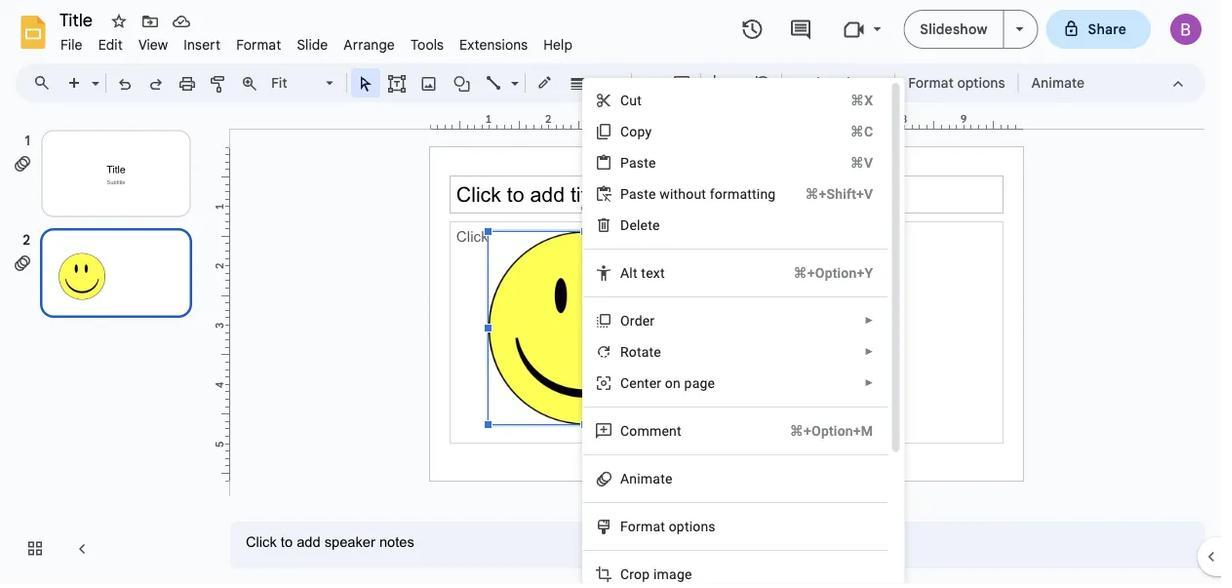 Task type: vqa. For each thing, say whether or not it's contained in the screenshot.
D ictionary
no



Task type: describe. For each thing, give the bounding box(es) containing it.
share button
[[1047, 10, 1152, 49]]

comment
[[621, 423, 682, 439]]

share
[[1089, 20, 1127, 38]]

⌘+shift+v element
[[782, 184, 874, 204]]

view menu item
[[131, 33, 176, 56]]

Rename text field
[[53, 8, 103, 31]]

replace image button
[[787, 68, 891, 98]]

⌘+option+y element
[[771, 264, 874, 283]]

paste for paste without formatting
[[621, 186, 656, 202]]

alt text
[[621, 265, 665, 281]]

border weight option
[[568, 69, 590, 97]]

Zoom field
[[265, 69, 343, 98]]

Zoom text field
[[268, 69, 323, 97]]

insert
[[184, 36, 221, 53]]

help menu item
[[536, 33, 581, 56]]

format options button
[[900, 68, 1015, 98]]

animate button
[[1023, 68, 1094, 98]]

► for order
[[865, 315, 875, 326]]

tools
[[411, 36, 444, 53]]

edit
[[98, 36, 123, 53]]

navigation inside application
[[0, 110, 215, 585]]

new slide with layout image
[[87, 70, 100, 77]]

mask image image
[[732, 70, 745, 77]]

⌘+option+m element
[[767, 422, 874, 441]]

on
[[665, 375, 681, 391]]

page
[[685, 375, 716, 391]]

slide menu item
[[289, 33, 336, 56]]

view
[[138, 36, 168, 53]]

cut
[[621, 92, 642, 108]]

image for crop image
[[654, 567, 693, 583]]

slideshow
[[921, 20, 988, 38]]

alt
[[621, 265, 638, 281]]

menu bar banner
[[0, 0, 1222, 585]]

rotate
[[621, 344, 662, 360]]

application containing slideshow
[[0, 0, 1222, 585]]

insert menu item
[[176, 33, 229, 56]]

replace
[[793, 74, 844, 91]]

center on page
[[621, 375, 716, 391]]

text
[[642, 265, 665, 281]]

⌘+shift+v
[[806, 186, 874, 202]]

1 vertical spatial options
[[669, 519, 716, 535]]

► for center on page
[[865, 378, 875, 389]]

tools menu item
[[403, 33, 452, 56]]

image for replace image
[[847, 74, 886, 91]]

extensions menu item
[[452, 33, 536, 56]]

Menus field
[[24, 69, 67, 97]]

border dash option
[[601, 69, 623, 97]]

edit menu item
[[90, 33, 131, 56]]

arrange
[[344, 36, 395, 53]]

copy
[[621, 123, 652, 140]]

⌘+option+m
[[790, 423, 874, 439]]

⌘c
[[851, 123, 874, 140]]



Task type: locate. For each thing, give the bounding box(es) containing it.
2 paste from the top
[[621, 186, 656, 202]]

2 horizontal spatial format
[[909, 74, 954, 91]]

0 horizontal spatial format options
[[621, 519, 716, 535]]

menu inside application
[[583, 78, 905, 585]]

1 vertical spatial animate
[[621, 471, 673, 487]]

paste down copy
[[621, 155, 656, 171]]

⌘c element
[[827, 122, 874, 142]]

⌘+option+y
[[794, 265, 874, 281]]

2 vertical spatial format
[[621, 519, 666, 535]]

paste
[[621, 155, 656, 171], [621, 186, 656, 202]]

replace image
[[793, 74, 886, 91]]

0 vertical spatial format
[[236, 36, 281, 53]]

1 vertical spatial ►
[[865, 346, 875, 358]]

paste for paste
[[621, 155, 656, 171]]

options down slideshow button
[[958, 74, 1006, 91]]

slide
[[297, 36, 328, 53]]

2 ► from the top
[[865, 346, 875, 358]]

1 horizontal spatial format
[[621, 519, 666, 535]]

0 vertical spatial animate
[[1032, 74, 1085, 91]]

options up 'crop image'
[[669, 519, 716, 535]]

crop
[[621, 567, 650, 583]]

format options up 'crop image'
[[621, 519, 716, 535]]

crop image
[[621, 567, 693, 583]]

image up the ⌘x
[[847, 74, 886, 91]]

application
[[0, 0, 1222, 585]]

0 horizontal spatial format
[[236, 36, 281, 53]]

0 vertical spatial ►
[[865, 315, 875, 326]]

help
[[544, 36, 573, 53]]

order
[[621, 313, 655, 329]]

1 paste from the top
[[621, 155, 656, 171]]

1 horizontal spatial format options
[[909, 74, 1006, 91]]

0 vertical spatial paste
[[621, 155, 656, 171]]

menu containing cut
[[583, 78, 905, 585]]

1 horizontal spatial options
[[958, 74, 1006, 91]]

1 vertical spatial format options
[[621, 519, 716, 535]]

menu
[[583, 78, 905, 585]]

file menu item
[[53, 33, 90, 56]]

1 vertical spatial image
[[654, 567, 693, 583]]

0 vertical spatial format options
[[909, 74, 1006, 91]]

image
[[847, 74, 886, 91], [654, 567, 693, 583]]

presentation options image
[[1017, 27, 1024, 31]]

0 horizontal spatial animate
[[621, 471, 673, 487]]

⌘v element
[[827, 153, 874, 173]]

0 horizontal spatial options
[[669, 519, 716, 535]]

⌘x element
[[828, 91, 874, 110]]

slideshow button
[[904, 10, 1005, 49]]

0 vertical spatial options
[[958, 74, 1006, 91]]

0 horizontal spatial image
[[654, 567, 693, 583]]

navigation
[[0, 110, 215, 585]]

without
[[660, 186, 707, 202]]

paste up delete
[[621, 186, 656, 202]]

paste without formatting
[[621, 186, 776, 202]]

3 ► from the top
[[865, 378, 875, 389]]

1 horizontal spatial image
[[847, 74, 886, 91]]

animate inside button
[[1032, 74, 1085, 91]]

arrange menu item
[[336, 33, 403, 56]]

1 vertical spatial paste
[[621, 186, 656, 202]]

format menu item
[[229, 33, 289, 56]]

extensions
[[460, 36, 528, 53]]

format
[[236, 36, 281, 53], [909, 74, 954, 91], [621, 519, 666, 535]]

format up zoom text field
[[236, 36, 281, 53]]

1 ► from the top
[[865, 315, 875, 326]]

format options down slideshow button
[[909, 74, 1006, 91]]

menu bar inside menu bar banner
[[53, 25, 581, 58]]

shape image
[[451, 69, 474, 97]]

format up crop
[[621, 519, 666, 535]]

delete
[[621, 217, 660, 233]]

1 horizontal spatial animate
[[1032, 74, 1085, 91]]

insert image image
[[418, 69, 441, 97]]

image inside popup button
[[847, 74, 886, 91]]

options
[[958, 74, 1006, 91], [669, 519, 716, 535]]

format inside menu item
[[236, 36, 281, 53]]

0 vertical spatial image
[[847, 74, 886, 91]]

center
[[621, 375, 662, 391]]

format down slideshow button
[[909, 74, 954, 91]]

animate
[[1032, 74, 1085, 91], [621, 471, 673, 487]]

format options
[[909, 74, 1006, 91], [621, 519, 716, 535]]

►
[[865, 315, 875, 326], [865, 346, 875, 358], [865, 378, 875, 389]]

► for rotate
[[865, 346, 875, 358]]

menu bar containing file
[[53, 25, 581, 58]]

2 vertical spatial ►
[[865, 378, 875, 389]]

border color: transparent image
[[534, 69, 557, 95]]

format inside "button"
[[909, 74, 954, 91]]

Star checkbox
[[105, 8, 133, 35]]

menu bar
[[53, 25, 581, 58]]

animate down share button
[[1032, 74, 1085, 91]]

image right crop
[[654, 567, 693, 583]]

main toolbar
[[58, 68, 1095, 98]]

file
[[61, 36, 83, 53]]

options inside "button"
[[958, 74, 1006, 91]]

animate down comment
[[621, 471, 673, 487]]

formatting
[[710, 186, 776, 202]]

⌘x
[[851, 92, 874, 108]]

1 vertical spatial format
[[909, 74, 954, 91]]

format options inside format options "button"
[[909, 74, 1006, 91]]

⌘v
[[851, 155, 874, 171]]



